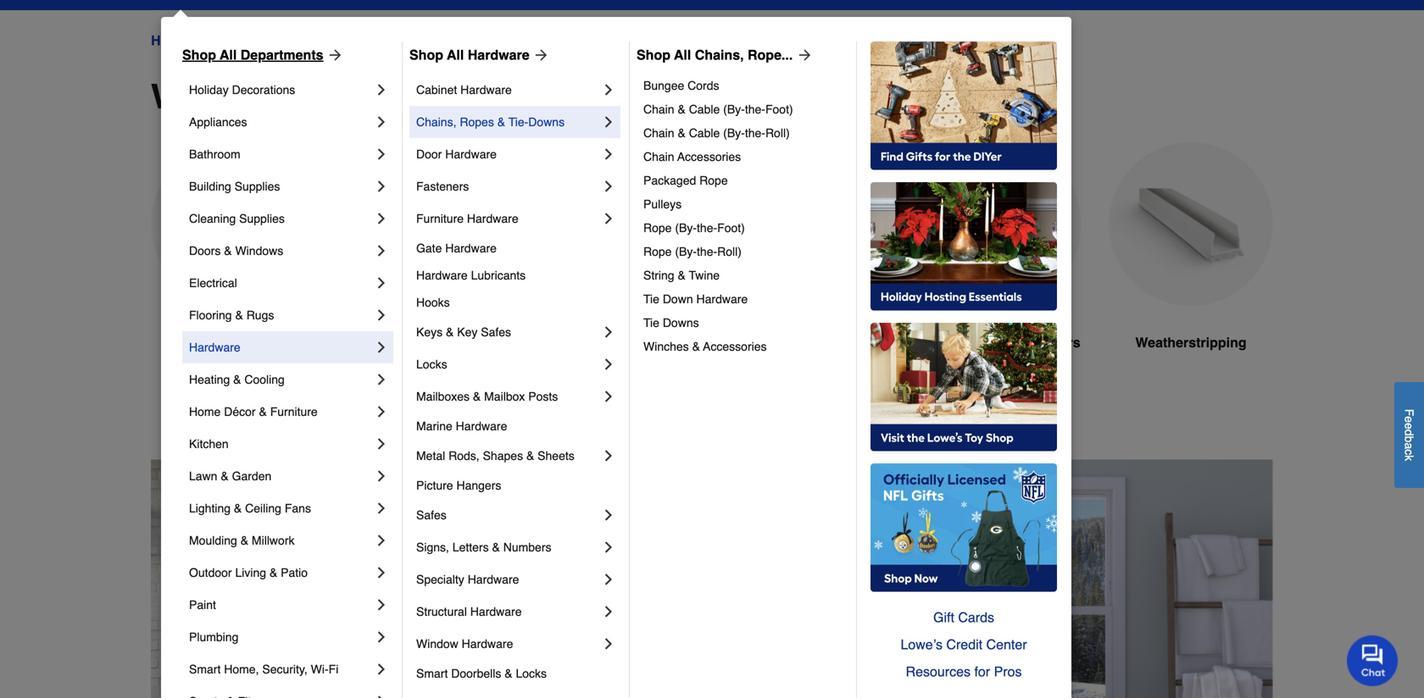 Task type: describe. For each thing, give the bounding box(es) containing it.
holiday decorations link
[[189, 74, 373, 106]]

marine hardware link
[[416, 413, 617, 440]]

& up decorations
[[262, 33, 271, 48]]

moulding & millwork
[[189, 534, 295, 548]]

0 horizontal spatial chains,
[[416, 115, 457, 129]]

& down cleaning supplies
[[224, 244, 232, 258]]

chevron right image for safes
[[601, 507, 617, 524]]

1 vertical spatial accessories
[[704, 340, 767, 354]]

cooling
[[245, 373, 285, 387]]

marine
[[416, 420, 453, 433]]

gate hardware
[[416, 242, 497, 255]]

& down arrow right icon
[[309, 77, 333, 116]]

credit
[[947, 637, 983, 653]]

rugs
[[247, 309, 274, 322]]

bungee cords link
[[644, 74, 845, 98]]

downs inside tie downs link
[[663, 316, 699, 330]]

door hardware link
[[416, 138, 601, 170]]

garage
[[919, 335, 966, 351]]

weatherstripping
[[1136, 335, 1247, 351]]

tie down hardware
[[644, 293, 748, 306]]

furniture hardware
[[416, 212, 519, 226]]

doors & windows
[[189, 244, 284, 258]]

cards
[[959, 610, 995, 626]]

appliances link
[[189, 106, 373, 138]]

sheets
[[538, 450, 575, 463]]

& left mailbox
[[473, 390, 481, 404]]

a white three-panel, craftsman-style, prehung interior door with doorframe and hinges. image
[[343, 142, 507, 306]]

1 vertical spatial roll)
[[718, 245, 742, 259]]

chevron right image for window hardware
[[601, 636, 617, 653]]

cabinet hardware link
[[416, 74, 601, 106]]

posts
[[529, 390, 558, 404]]

plumbing
[[189, 631, 239, 645]]

marine hardware
[[416, 420, 508, 433]]

0 vertical spatial rope
[[700, 174, 728, 187]]

chain & cable (by-the-roll)
[[644, 126, 790, 140]]

the- up chain & cable (by-the-roll) link
[[745, 103, 766, 116]]

lighting & ceiling fans link
[[189, 493, 373, 525]]

chevron right image for moulding & millwork
[[373, 533, 390, 550]]

tie downs
[[644, 316, 699, 330]]

2 e from the top
[[1403, 423, 1417, 430]]

chevron right image for doors & windows
[[373, 243, 390, 260]]

cleaning
[[189, 212, 236, 226]]

0 vertical spatial furniture
[[416, 212, 464, 226]]

chain for chain & cable (by-the-roll)
[[644, 126, 675, 140]]

chain & cable (by-the-foot)
[[644, 103, 794, 116]]

hardware up smart doorbells & locks
[[462, 638, 513, 651]]

1 vertical spatial safes
[[416, 509, 447, 522]]

& left the millwork
[[241, 534, 249, 548]]

chain for chain accessories
[[644, 150, 675, 164]]

the- up twine
[[697, 245, 718, 259]]

numbers
[[504, 541, 552, 555]]

weatherstripping link
[[1109, 142, 1274, 394]]

chevron right image for lighting & ceiling fans
[[373, 500, 390, 517]]

0 vertical spatial windows & doors
[[204, 33, 311, 48]]

decorations
[[232, 83, 295, 97]]

interior doors
[[380, 335, 470, 351]]

cleaning supplies link
[[189, 203, 373, 235]]

holiday hosting essentials. image
[[871, 182, 1058, 311]]

(by- inside chain & cable (by-the-foot) link
[[724, 103, 745, 116]]

metal rods, shapes & sheets link
[[416, 440, 601, 472]]

hardware up hooks
[[416, 269, 468, 282]]

hardware down signs, letters & numbers
[[468, 573, 519, 587]]

kitchen
[[189, 438, 229, 451]]

chevron right image for outdoor living & patio
[[373, 565, 390, 582]]

exterior
[[186, 335, 237, 351]]

hardware down twine
[[697, 293, 748, 306]]

& left the ceiling
[[234, 502, 242, 516]]

the- up 'rope (by-the-roll)'
[[697, 221, 718, 235]]

chevron right image for home décor & furniture
[[373, 404, 390, 421]]

chains, ropes & tie-downs
[[416, 115, 565, 129]]

shop all chains, rope...
[[637, 47, 793, 63]]

cabinet hardware
[[416, 83, 512, 97]]

chain accessories
[[644, 150, 741, 164]]

living
[[235, 567, 266, 580]]

smart for smart home, security, wi-fi
[[189, 663, 221, 677]]

chevron right image for cabinet hardware
[[601, 81, 617, 98]]

& left twine
[[678, 269, 686, 282]]

wi-
[[311, 663, 329, 677]]

tie for tie downs
[[644, 316, 660, 330]]

hardware down fasteners link
[[467, 212, 519, 226]]

& down bungee cords
[[678, 103, 686, 116]]

rope for rope (by-the-roll)
[[644, 245, 672, 259]]

hardware up 'hardware lubricants'
[[446, 242, 497, 255]]

key
[[457, 326, 478, 339]]

packaged rope
[[644, 174, 728, 187]]

chevron right image for holiday decorations
[[373, 81, 390, 98]]

doors down cleaning
[[189, 244, 221, 258]]

officially licensed n f l gifts. shop now. image
[[871, 464, 1058, 593]]

down
[[663, 293, 694, 306]]

chains, ropes & tie-downs link
[[416, 106, 601, 138]]

chevron right image for kitchen
[[373, 436, 390, 453]]

signs, letters & numbers link
[[416, 532, 601, 564]]

rope (by-the-foot)
[[644, 221, 745, 235]]

heating & cooling
[[189, 373, 285, 387]]

rods,
[[449, 450, 480, 463]]

f e e d b a c k button
[[1395, 382, 1425, 488]]

doors down hooks
[[431, 335, 470, 351]]

resources for pros
[[906, 665, 1022, 680]]

chevron right image for signs, letters & numbers
[[601, 539, 617, 556]]

security,
[[262, 663, 308, 677]]

shop all chains, rope... link
[[637, 45, 814, 65]]

chat invite button image
[[1348, 635, 1400, 687]]

keys & key safes
[[416, 326, 512, 339]]

a
[[1403, 443, 1417, 450]]

building
[[189, 180, 231, 193]]

paint
[[189, 599, 216, 612]]

b
[[1403, 436, 1417, 443]]

0 vertical spatial roll)
[[766, 126, 790, 140]]

hardware up the chains, ropes & tie-downs
[[461, 83, 512, 97]]

door hardware
[[416, 148, 497, 161]]

visit the lowe's toy shop. image
[[871, 323, 1058, 452]]

lighting & ceiling fans
[[189, 502, 311, 516]]

& left cooling
[[233, 373, 241, 387]]

fans
[[285, 502, 311, 516]]

supplies for cleaning supplies
[[239, 212, 285, 226]]

chevron right image for flooring & rugs
[[373, 307, 390, 324]]

appliances
[[189, 115, 247, 129]]

rope...
[[748, 47, 793, 63]]

0 vertical spatial safes
[[481, 326, 512, 339]]

home for home
[[151, 33, 189, 48]]

find gifts for the diyer. image
[[871, 42, 1058, 170]]

for
[[975, 665, 991, 680]]

chevron right image for hardware
[[373, 339, 390, 356]]

chevron right image for mailboxes & mailbox posts
[[601, 388, 617, 405]]

lighting
[[189, 502, 231, 516]]

lowe's credit center
[[901, 637, 1028, 653]]

hardware inside 'link'
[[446, 148, 497, 161]]

lawn & garden link
[[189, 461, 373, 493]]

1 vertical spatial foot)
[[718, 221, 745, 235]]

the- down chain & cable (by-the-foot) link
[[745, 126, 766, 140]]

signs, letters & numbers
[[416, 541, 552, 555]]

chevron right image for building supplies
[[373, 178, 390, 195]]

building supplies
[[189, 180, 280, 193]]

1 vertical spatial furniture
[[270, 405, 318, 419]]

chevron right image for specialty hardware
[[601, 572, 617, 589]]

smart for smart doorbells & locks
[[416, 668, 448, 681]]

resources for pros link
[[871, 659, 1058, 686]]

resources
[[906, 665, 971, 680]]

windows & doors link
[[204, 31, 311, 51]]

bungee
[[644, 79, 685, 92]]

all for chains,
[[674, 47, 692, 63]]

holiday decorations
[[189, 83, 295, 97]]

shop all hardware
[[410, 47, 530, 63]]

0 vertical spatial accessories
[[678, 150, 741, 164]]

chain for chain & cable (by-the-foot)
[[644, 103, 675, 116]]

windows down shop all departments
[[151, 77, 300, 116]]

structural hardware link
[[416, 596, 601, 629]]

f
[[1403, 409, 1417, 417]]

fasteners link
[[416, 170, 601, 203]]

flooring
[[189, 309, 232, 322]]



Task type: vqa. For each thing, say whether or not it's contained in the screenshot.
top last
no



Task type: locate. For each thing, give the bounding box(es) containing it.
advertisement region
[[151, 460, 1274, 699]]

0 vertical spatial tie
[[644, 293, 660, 306]]

arrow right image inside shop all chains, rope... link
[[793, 47, 814, 64]]

accessories down chain & cable (by-the-roll)
[[678, 150, 741, 164]]

1 arrow right image from the left
[[530, 47, 550, 64]]

cable for roll)
[[689, 126, 720, 140]]

accessories down tie downs link at the top of the page
[[704, 340, 767, 354]]

supplies up cleaning supplies
[[235, 180, 280, 193]]

tie for tie down hardware
[[644, 293, 660, 306]]

home
[[151, 33, 189, 48], [189, 405, 221, 419]]

& right "letters"
[[492, 541, 500, 555]]

hardware up the cabinet hardware link
[[468, 47, 530, 63]]

windows up holiday decorations
[[204, 33, 259, 48]]

home décor & furniture link
[[189, 396, 373, 428]]

chevron right image for heating & cooling
[[373, 372, 390, 388]]

doors
[[275, 33, 311, 48], [343, 77, 441, 116], [189, 244, 221, 258], [241, 335, 280, 351], [431, 335, 470, 351], [969, 335, 1009, 351]]

1 vertical spatial cable
[[689, 126, 720, 140]]

1 vertical spatial downs
[[663, 316, 699, 330]]

hardware down 'mailboxes & mailbox posts'
[[456, 420, 508, 433]]

pulleys link
[[644, 193, 845, 216]]

downs down down
[[663, 316, 699, 330]]

0 horizontal spatial smart
[[189, 663, 221, 677]]

safes link
[[416, 500, 601, 532]]

lawn & garden
[[189, 470, 272, 483]]

keys & key safes link
[[416, 316, 601, 349]]

gate hardware link
[[416, 235, 617, 262]]

gift cards link
[[871, 605, 1058, 632]]

(by- up string & twine
[[675, 245, 697, 259]]

chain up chain accessories
[[644, 126, 675, 140]]

outdoor living & patio link
[[189, 557, 373, 589]]

3 all from the left
[[674, 47, 692, 63]]

locks down window hardware link
[[516, 668, 547, 681]]

1 e from the top
[[1403, 417, 1417, 423]]

doors left arrow right icon
[[275, 33, 311, 48]]

rope down chain accessories
[[700, 174, 728, 187]]

signs,
[[416, 541, 449, 555]]

0 horizontal spatial furniture
[[270, 405, 318, 419]]

bathroom link
[[189, 138, 373, 170]]

(by-
[[724, 103, 745, 116], [724, 126, 745, 140], [675, 221, 697, 235], [675, 245, 697, 259]]

0 horizontal spatial roll)
[[718, 245, 742, 259]]

doors down the rugs
[[241, 335, 280, 351]]

chevron right image for keys & key safes
[[601, 324, 617, 341]]

bathroom
[[189, 148, 241, 161]]

safes down picture
[[416, 509, 447, 522]]

cable down cords
[[689, 103, 720, 116]]

2 cable from the top
[[689, 126, 720, 140]]

twine
[[689, 269, 720, 282]]

home,
[[224, 663, 259, 677]]

arrow right image
[[324, 47, 344, 64]]

& left sheets
[[527, 450, 535, 463]]

locks
[[416, 358, 447, 372], [516, 668, 547, 681]]

smart down window
[[416, 668, 448, 681]]

chevron right image for chains, ropes & tie-downs
[[601, 114, 617, 131]]

a blue chamberlain garage door opener with two white light panels. image
[[918, 142, 1082, 306]]

2 shop from the left
[[410, 47, 444, 63]]

smart home, security, wi-fi link
[[189, 654, 373, 686]]

1 vertical spatial home
[[189, 405, 221, 419]]

(by- down chain & cable (by-the-foot) link
[[724, 126, 745, 140]]

(by- up 'rope (by-the-roll)'
[[675, 221, 697, 235]]

cable for foot)
[[689, 103, 720, 116]]

1 all from the left
[[220, 47, 237, 63]]

1 cable from the top
[[689, 103, 720, 116]]

picture
[[416, 479, 453, 493]]

downs inside chains, ropes & tie-downs link
[[529, 115, 565, 129]]

chevron right image for cleaning supplies
[[373, 210, 390, 227]]

1 horizontal spatial smart
[[416, 668, 448, 681]]

(by- inside chain & cable (by-the-roll) link
[[724, 126, 745, 140]]

tie-
[[509, 115, 529, 129]]

0 vertical spatial home
[[151, 33, 189, 48]]

1 tie from the top
[[644, 293, 660, 306]]

windows down cleaning supplies link
[[235, 244, 284, 258]]

e up d
[[1403, 417, 1417, 423]]

tie down string
[[644, 293, 660, 306]]

1 horizontal spatial arrow right image
[[793, 47, 814, 64]]

chains, up cords
[[695, 47, 744, 63]]

0 horizontal spatial shop
[[182, 47, 216, 63]]

0 vertical spatial foot)
[[766, 103, 794, 116]]

string & twine
[[644, 269, 720, 282]]

furniture
[[416, 212, 464, 226], [270, 405, 318, 419]]

1 chain from the top
[[644, 103, 675, 116]]

0 vertical spatial chains,
[[695, 47, 744, 63]]

doorbells
[[451, 668, 502, 681]]

3 chain from the top
[[644, 150, 675, 164]]

1 vertical spatial locks
[[516, 668, 547, 681]]

windows link
[[534, 142, 699, 394]]

chevron right image for plumbing
[[373, 629, 390, 646]]

chain up packaged
[[644, 150, 675, 164]]

doors & windows link
[[189, 235, 373, 267]]

& left patio
[[270, 567, 278, 580]]

cable up chain accessories
[[689, 126, 720, 140]]

foot) down pulleys link
[[718, 221, 745, 235]]

arrow right image
[[530, 47, 550, 64], [793, 47, 814, 64]]

tie up winches
[[644, 316, 660, 330]]

chevron right image
[[601, 114, 617, 131], [373, 146, 390, 163], [601, 146, 617, 163], [373, 178, 390, 195], [373, 275, 390, 292], [373, 307, 390, 324], [601, 324, 617, 341], [601, 388, 617, 405], [601, 448, 617, 465], [373, 468, 390, 485], [373, 500, 390, 517], [373, 533, 390, 550], [373, 597, 390, 614], [601, 604, 617, 621], [373, 629, 390, 646], [601, 636, 617, 653]]

hooks
[[416, 296, 450, 310]]

cable inside chain & cable (by-the-foot) link
[[689, 103, 720, 116]]

supplies for building supplies
[[235, 180, 280, 193]]

door
[[416, 148, 442, 161]]

1 vertical spatial rope
[[644, 221, 672, 235]]

1 horizontal spatial home
[[189, 405, 221, 419]]

all for hardware
[[447, 47, 464, 63]]

packaged
[[644, 174, 697, 187]]

& left the rugs
[[235, 309, 243, 322]]

hardware down specialty hardware link
[[471, 606, 522, 619]]

all up holiday decorations
[[220, 47, 237, 63]]

1 horizontal spatial foot)
[[766, 103, 794, 116]]

1 horizontal spatial all
[[447, 47, 464, 63]]

chevron right image for smart home, security, wi-fi
[[373, 662, 390, 679]]

rope (by-the-foot) link
[[644, 216, 845, 240]]

& up chain accessories
[[678, 126, 686, 140]]

0 vertical spatial chain
[[644, 103, 675, 116]]

chevron right image
[[373, 81, 390, 98], [601, 81, 617, 98], [373, 114, 390, 131], [601, 178, 617, 195], [373, 210, 390, 227], [601, 210, 617, 227], [373, 243, 390, 260], [373, 339, 390, 356], [601, 356, 617, 373], [373, 372, 390, 388], [373, 404, 390, 421], [373, 436, 390, 453], [601, 507, 617, 524], [601, 539, 617, 556], [373, 565, 390, 582], [601, 572, 617, 589], [373, 662, 390, 679], [373, 694, 390, 699]]

chevron right image for door hardware
[[601, 146, 617, 163]]

tie down hardware link
[[644, 288, 845, 311]]

& right winches
[[693, 340, 701, 354]]

chevron right image for furniture hardware
[[601, 210, 617, 227]]

1 horizontal spatial safes
[[481, 326, 512, 339]]

1 horizontal spatial shop
[[410, 47, 444, 63]]

0 horizontal spatial all
[[220, 47, 237, 63]]

cable
[[689, 103, 720, 116], [689, 126, 720, 140]]

windows & doors
[[204, 33, 311, 48], [151, 77, 441, 116]]

shop for shop all chains, rope...
[[637, 47, 671, 63]]

1 horizontal spatial roll)
[[766, 126, 790, 140]]

2 horizontal spatial shop
[[637, 47, 671, 63]]

safes right key
[[481, 326, 512, 339]]

2 horizontal spatial all
[[674, 47, 692, 63]]

chevron right image for paint
[[373, 597, 390, 614]]

window hardware link
[[416, 629, 601, 661]]

& right lawn
[[221, 470, 229, 483]]

shop all departments
[[182, 47, 324, 63]]

& down window hardware link
[[505, 668, 513, 681]]

smart down plumbing
[[189, 663, 221, 677]]

shop for shop all hardware
[[410, 47, 444, 63]]

& left openers
[[1012, 335, 1022, 351]]

hangers
[[457, 479, 502, 493]]

2 vertical spatial chain
[[644, 150, 675, 164]]

3 shop from the left
[[637, 47, 671, 63]]

window hardware
[[416, 638, 513, 651]]

shop up holiday
[[182, 47, 216, 63]]

hooks link
[[416, 289, 617, 316]]

moulding & millwork link
[[189, 525, 373, 557]]

1 vertical spatial tie
[[644, 316, 660, 330]]

rope for rope (by-the-foot)
[[644, 221, 672, 235]]

bungee cords
[[644, 79, 720, 92]]

chevron right image for appliances
[[373, 114, 390, 131]]

home link
[[151, 31, 189, 51]]

smart home, security, wi-fi
[[189, 663, 339, 677]]

fasteners
[[416, 180, 469, 193]]

building supplies link
[[189, 170, 373, 203]]

gate
[[416, 242, 442, 255]]

hardware lubricants
[[416, 269, 526, 282]]

shop up bungee
[[637, 47, 671, 63]]

furniture up gate at the left top of page
[[416, 212, 464, 226]]

& left tie-
[[498, 115, 506, 129]]

doors right garage
[[969, 335, 1009, 351]]

rope
[[700, 174, 728, 187], [644, 221, 672, 235], [644, 245, 672, 259]]

garden
[[232, 470, 272, 483]]

furniture hardware link
[[416, 203, 601, 235]]

2 all from the left
[[447, 47, 464, 63]]

arrow right image up the cabinet hardware link
[[530, 47, 550, 64]]

shop up the 'cabinet'
[[410, 47, 444, 63]]

a blue six-lite, two-panel, shaker-style exterior door. image
[[151, 142, 316, 306]]

downs down the cabinet hardware link
[[529, 115, 565, 129]]

a barn door with a brown frame, three frosted glass panels, black hardware and a black track. image
[[726, 142, 891, 306]]

0 vertical spatial supplies
[[235, 180, 280, 193]]

0 vertical spatial locks
[[416, 358, 447, 372]]

structural
[[416, 606, 467, 619]]

roll) down chain & cable (by-the-foot) link
[[766, 126, 790, 140]]

1 horizontal spatial downs
[[663, 316, 699, 330]]

chevron right image for bathroom
[[373, 146, 390, 163]]

roll) down 'rope (by-the-foot)' link
[[718, 245, 742, 259]]

rope (by-the-roll) link
[[644, 240, 845, 264]]

shop for shop all departments
[[182, 47, 216, 63]]

hardware down the 'flooring'
[[189, 341, 241, 355]]

arrow right image for shop all hardware
[[530, 47, 550, 64]]

(by- inside 'rope (by-the-foot)' link
[[675, 221, 697, 235]]

& right décor
[[259, 405, 267, 419]]

& inside "link"
[[527, 450, 535, 463]]

tie downs link
[[644, 311, 845, 335]]

(by- down bungee cords link at the top
[[724, 103, 745, 116]]

chevron right image for metal rods, shapes & sheets
[[601, 448, 617, 465]]

1 vertical spatial chains,
[[416, 115, 457, 129]]

home for home décor & furniture
[[189, 405, 221, 419]]

locks link
[[416, 349, 601, 381]]

& left key
[[446, 326, 454, 339]]

outdoor
[[189, 567, 232, 580]]

exterior doors link
[[151, 142, 316, 394]]

chevron right image for lawn & garden
[[373, 468, 390, 485]]

locks down interior doors
[[416, 358, 447, 372]]

chevron right image for fasteners
[[601, 178, 617, 195]]

e
[[1403, 417, 1417, 423], [1403, 423, 1417, 430]]

cable inside chain & cable (by-the-roll) link
[[689, 126, 720, 140]]

arrow right image for shop all chains, rope...
[[793, 47, 814, 64]]

None search field
[[536, 0, 1000, 12]]

1 vertical spatial windows & doors
[[151, 77, 441, 116]]

windows down tie downs
[[587, 335, 646, 351]]

chains, down the 'cabinet'
[[416, 115, 457, 129]]

all up bungee cords
[[674, 47, 692, 63]]

hardware
[[468, 47, 530, 63], [461, 83, 512, 97], [446, 148, 497, 161], [467, 212, 519, 226], [446, 242, 497, 255], [416, 269, 468, 282], [697, 293, 748, 306], [189, 341, 241, 355], [456, 420, 508, 433], [468, 573, 519, 587], [471, 606, 522, 619], [462, 638, 513, 651]]

kitchen link
[[189, 428, 373, 461]]

doors up door
[[343, 77, 441, 116]]

exterior doors
[[186, 335, 280, 351]]

1 vertical spatial chain
[[644, 126, 675, 140]]

hardware down 'ropes'
[[446, 148, 497, 161]]

specialty hardware link
[[416, 564, 601, 596]]

chains,
[[695, 47, 744, 63], [416, 115, 457, 129]]

shop
[[182, 47, 216, 63], [410, 47, 444, 63], [637, 47, 671, 63]]

chevron right image for locks
[[601, 356, 617, 373]]

e up 'b'
[[1403, 423, 1417, 430]]

0 horizontal spatial arrow right image
[[530, 47, 550, 64]]

gift
[[934, 610, 955, 626]]

0 horizontal spatial downs
[[529, 115, 565, 129]]

0 vertical spatial downs
[[529, 115, 565, 129]]

2 tie from the top
[[644, 316, 660, 330]]

all for departments
[[220, 47, 237, 63]]

mailboxes & mailbox posts link
[[416, 381, 601, 413]]

1 vertical spatial supplies
[[239, 212, 285, 226]]

windows & doors up decorations
[[204, 33, 311, 48]]

safes
[[481, 326, 512, 339], [416, 509, 447, 522]]

furniture down heating & cooling link
[[270, 405, 318, 419]]

2 chain from the top
[[644, 126, 675, 140]]

1 horizontal spatial furniture
[[416, 212, 464, 226]]

a black double-hung window with six panes. image
[[534, 142, 699, 306]]

gift cards
[[934, 610, 995, 626]]

1 horizontal spatial chains,
[[695, 47, 744, 63]]

chevron right image for structural hardware
[[601, 604, 617, 621]]

chevron right image for electrical
[[373, 275, 390, 292]]

rope up string
[[644, 245, 672, 259]]

0 horizontal spatial foot)
[[718, 221, 745, 235]]

(by- inside rope (by-the-roll) link
[[675, 245, 697, 259]]

arrow right image up bungee cords link at the top
[[793, 47, 814, 64]]

garage doors & openers link
[[918, 142, 1082, 394]]

0 horizontal spatial locks
[[416, 358, 447, 372]]

electrical
[[189, 277, 237, 290]]

a piece of white weatherstripping. image
[[1109, 142, 1274, 306]]

0 horizontal spatial home
[[151, 33, 189, 48]]

1 shop from the left
[[182, 47, 216, 63]]

& inside 'link'
[[270, 567, 278, 580]]

shapes
[[483, 450, 523, 463]]

chain & cable (by-the-roll) link
[[644, 121, 845, 145]]

2 arrow right image from the left
[[793, 47, 814, 64]]

1 horizontal spatial locks
[[516, 668, 547, 681]]

chain down bungee
[[644, 103, 675, 116]]

flooring & rugs link
[[189, 299, 373, 332]]

supplies down building supplies link
[[239, 212, 285, 226]]

windows & doors down departments
[[151, 77, 441, 116]]

arrow right image inside shop all hardware link
[[530, 47, 550, 64]]

accessories
[[678, 150, 741, 164], [704, 340, 767, 354]]

0 vertical spatial cable
[[689, 103, 720, 116]]

foot) down bungee cords link at the top
[[766, 103, 794, 116]]

holiday
[[189, 83, 229, 97]]

rope down pulleys on the top of the page
[[644, 221, 672, 235]]

all up the cabinet hardware
[[447, 47, 464, 63]]

2 vertical spatial rope
[[644, 245, 672, 259]]

0 horizontal spatial safes
[[416, 509, 447, 522]]

shop all departments link
[[182, 45, 344, 65]]



